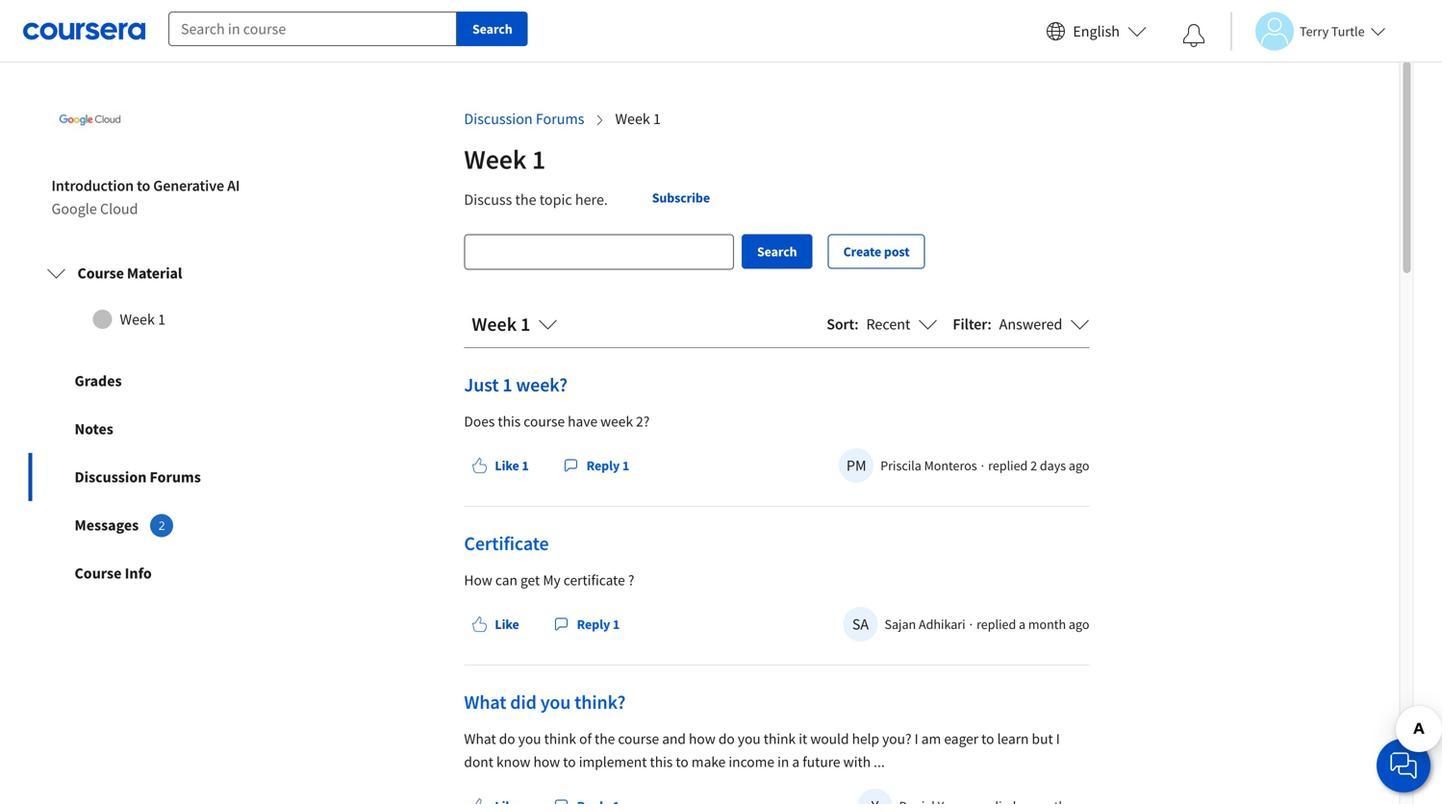 Task type: locate. For each thing, give the bounding box(es) containing it.
you
[[540, 690, 571, 714], [518, 730, 541, 748], [738, 730, 761, 748]]

reply 1 link down certificate
[[546, 607, 627, 642]]

1 horizontal spatial do
[[719, 730, 735, 748]]

a
[[1019, 616, 1026, 633], [792, 753, 800, 771]]

like down does this course have week 2?
[[495, 457, 519, 474]]

thumbs up image down dont
[[472, 798, 487, 804]]

create post
[[843, 243, 910, 260]]

does
[[464, 412, 495, 430]]

google
[[51, 199, 97, 219]]

discussion forums link up messages
[[28, 453, 305, 501]]

0 horizontal spatial discussion forums link
[[28, 453, 305, 501]]

1 vertical spatial like
[[495, 616, 519, 633]]

thumbs up image inside the like button
[[472, 617, 487, 632]]

0 vertical spatial course
[[524, 412, 565, 430]]

get
[[520, 571, 540, 589]]

1 vertical spatial discussion
[[75, 468, 147, 487]]

0 vertical spatial discussion forums link
[[464, 109, 584, 129]]

2 left the days
[[1030, 457, 1037, 474]]

forums
[[536, 109, 584, 129], [150, 468, 201, 487]]

reply 1 link
[[556, 448, 637, 483], [546, 607, 627, 642]]

· right monteros
[[981, 457, 984, 474]]

1
[[653, 109, 661, 129], [532, 143, 546, 176], [158, 310, 165, 329], [521, 312, 530, 336], [503, 373, 512, 397], [522, 457, 529, 474], [622, 457, 629, 474], [613, 616, 620, 633]]

0 horizontal spatial course
[[524, 412, 565, 430]]

reply 1
[[587, 457, 629, 474], [577, 616, 620, 633]]

week 1 inside week 1 link
[[120, 310, 165, 329]]

course left material
[[77, 264, 124, 283]]

discussion inside discussion forums link
[[75, 468, 147, 487]]

a right in
[[792, 753, 800, 771]]

1 horizontal spatial the
[[595, 730, 615, 748]]

0 horizontal spatial search button
[[457, 12, 528, 46]]

0 horizontal spatial search
[[472, 20, 512, 38]]

1 vertical spatial what
[[464, 730, 496, 748]]

1 vertical spatial thumbs up image
[[472, 617, 487, 632]]

forums down notes link
[[150, 468, 201, 487]]

0 horizontal spatial do
[[499, 730, 515, 748]]

discussion up messages
[[75, 468, 147, 487]]

discussion forums link left chevron right image
[[464, 109, 584, 129]]

income
[[729, 753, 775, 771]]

1 ago from the top
[[1069, 457, 1089, 474]]

1 horizontal spatial this
[[650, 753, 673, 771]]

0 vertical spatial thumbs up image
[[472, 458, 487, 473]]

week up discuss on the top left of page
[[464, 143, 527, 176]]

a left month at the right of the page
[[1019, 616, 1026, 633]]

does this course have week 2?
[[464, 412, 650, 430]]

1 down course material dropdown button
[[158, 310, 165, 329]]

discussion up discuss on the top left of page
[[464, 109, 533, 129]]

1 vertical spatial a
[[792, 753, 800, 771]]

1 horizontal spatial a
[[1019, 616, 1026, 633]]

reply 1 link down have
[[556, 448, 637, 483]]

thumbs up image inside like 1 button
[[472, 458, 487, 473]]

to down and
[[676, 753, 689, 771]]

0 horizontal spatial this
[[498, 412, 521, 430]]

google cloud image
[[51, 82, 128, 159]]

1 down certificate
[[613, 616, 620, 633]]

how right know
[[533, 753, 560, 771]]

like
[[495, 457, 519, 474], [495, 616, 519, 633]]

1 horizontal spatial ·
[[981, 457, 984, 474]]

week up just
[[472, 312, 517, 336]]

·
[[981, 457, 984, 474], [969, 616, 973, 633]]

replied for certificate
[[977, 616, 1016, 633]]

this
[[498, 412, 521, 430], [650, 753, 673, 771]]

discussion
[[464, 109, 533, 129], [75, 468, 147, 487]]

1 vertical spatial search
[[757, 243, 797, 260]]

do up the make
[[719, 730, 735, 748]]

ago right the days
[[1069, 457, 1089, 474]]

search button
[[457, 12, 528, 46], [742, 234, 813, 269]]

info
[[125, 564, 152, 583]]

help center image
[[1392, 754, 1415, 777]]

know
[[496, 753, 530, 771]]

0 horizontal spatial forums
[[150, 468, 201, 487]]

ago for certificate
[[1069, 616, 1089, 633]]

1 horizontal spatial course
[[618, 730, 659, 748]]

1 down does this course have week 2?
[[522, 457, 529, 474]]

sort:
[[827, 314, 859, 334]]

2 vertical spatial thumbs up image
[[472, 798, 487, 804]]

what did you think?
[[464, 690, 626, 714]]

do up know
[[499, 730, 515, 748]]

how
[[689, 730, 716, 748], [533, 753, 560, 771]]

introduction
[[51, 176, 134, 195]]

1 vertical spatial course
[[618, 730, 659, 748]]

0 horizontal spatial 2
[[159, 518, 165, 534]]

ago for just 1 week?
[[1069, 457, 1089, 474]]

course for course info
[[75, 564, 122, 583]]

1 horizontal spatial i
[[1056, 730, 1060, 748]]

recent
[[866, 314, 911, 334]]

1 vertical spatial discussion forums link
[[28, 453, 305, 501]]

1 horizontal spatial search button
[[742, 234, 813, 269]]

what for what do you think of the course and how do you think it would help you? i am eager to learn but i dont know how to implement this to make income in a future with ...
[[464, 730, 496, 748]]

subscribe
[[652, 189, 710, 207]]

reply 1 down certificate
[[577, 616, 620, 633]]

create post button
[[828, 234, 925, 269]]

course
[[77, 264, 124, 283], [75, 564, 122, 583]]

this down and
[[650, 753, 673, 771]]

course material button
[[31, 246, 303, 300]]

1 vertical spatial reply 1 link
[[546, 607, 627, 642]]

like 1
[[495, 457, 529, 474]]

like inside button
[[495, 457, 519, 474]]

ago right month at the right of the page
[[1069, 616, 1089, 633]]

just
[[464, 373, 499, 397]]

what left did
[[464, 690, 506, 714]]

what inside what do you think of the course and how do you think it would help you? i am eager to learn but i dont know how to implement this to make income in a future with ...
[[464, 730, 496, 748]]

chat with us image
[[1388, 750, 1419, 781]]

like inside button
[[495, 616, 519, 633]]

reply for certificate
[[577, 616, 610, 633]]

sajan adhikari
[[885, 616, 966, 633]]

have
[[568, 412, 598, 430]]

1 vertical spatial course
[[75, 564, 122, 583]]

week 1
[[615, 109, 661, 129], [464, 143, 546, 176], [120, 310, 165, 329], [472, 312, 530, 336]]

3 thumbs up image from the top
[[472, 798, 487, 804]]

· right the adhikari
[[969, 616, 973, 633]]

0 horizontal spatial a
[[792, 753, 800, 771]]

week down course material
[[120, 310, 155, 329]]

2 ago from the top
[[1069, 616, 1089, 633]]

ai
[[227, 176, 240, 195]]

recent button
[[866, 313, 937, 336]]

reply down certificate
[[577, 616, 610, 633]]

reply for just 1 week?
[[587, 457, 620, 474]]

1 right chevron right image
[[653, 109, 661, 129]]

course inside course material dropdown button
[[77, 264, 124, 283]]

0 vertical spatial ·
[[981, 457, 984, 474]]

thumbs up image for certificate
[[472, 617, 487, 632]]

0 vertical spatial replied
[[988, 457, 1028, 474]]

you up income
[[738, 730, 761, 748]]

1 vertical spatial reply 1
[[577, 616, 620, 633]]

reply 1 link for certificate
[[546, 607, 627, 642]]

0 vertical spatial the
[[515, 190, 536, 209]]

0 vertical spatial like
[[495, 457, 519, 474]]

0 vertical spatial search
[[472, 20, 512, 38]]

week
[[600, 412, 633, 430]]

forums left chevron right image
[[536, 109, 584, 129]]

0 horizontal spatial discussion forums
[[75, 468, 201, 487]]

i left am
[[915, 730, 918, 748]]

discussion forums
[[464, 109, 584, 129], [75, 468, 201, 487]]

the left topic
[[515, 190, 536, 209]]

replied for just 1 week?
[[988, 457, 1028, 474]]

search button for search input "field"
[[742, 234, 813, 269]]

to up cloud
[[137, 176, 150, 195]]

1 vertical spatial the
[[595, 730, 615, 748]]

this right the does at the bottom left
[[498, 412, 521, 430]]

replied left month at the right of the page
[[977, 616, 1016, 633]]

2 thumbs up image from the top
[[472, 617, 487, 632]]

1 horizontal spatial discussion forums link
[[464, 109, 584, 129]]

to
[[137, 176, 150, 195], [981, 730, 994, 748], [563, 753, 576, 771], [676, 753, 689, 771]]

1 horizontal spatial how
[[689, 730, 716, 748]]

like down can
[[495, 616, 519, 633]]

1 horizontal spatial discussion
[[464, 109, 533, 129]]

1 i from the left
[[915, 730, 918, 748]]

0 vertical spatial search button
[[457, 12, 528, 46]]

and
[[662, 730, 686, 748]]

0 vertical spatial how
[[689, 730, 716, 748]]

1 horizontal spatial search
[[757, 243, 797, 260]]

cloud
[[100, 199, 138, 219]]

course material
[[77, 264, 182, 283]]

discuss the topic here.
[[464, 190, 608, 209]]

2 like from the top
[[495, 616, 519, 633]]

sa
[[852, 615, 869, 634]]

search
[[472, 20, 512, 38], [757, 243, 797, 260]]

1 like from the top
[[495, 457, 519, 474]]

how up the make
[[689, 730, 716, 748]]

1 what from the top
[[464, 690, 506, 714]]

i right but
[[1056, 730, 1060, 748]]

the inside what do you think of the course and how do you think it would help you? i am eager to learn but i dont know how to implement this to make income in a future with ...
[[595, 730, 615, 748]]

1 up just 1 week?
[[521, 312, 530, 336]]

1 horizontal spatial discussion forums
[[464, 109, 584, 129]]

1 horizontal spatial forums
[[536, 109, 584, 129]]

to inside introduction to generative ai google cloud
[[137, 176, 150, 195]]

course inside course info link
[[75, 564, 122, 583]]

0 vertical spatial what
[[464, 690, 506, 714]]

reply 1 down week on the left bottom of page
[[587, 457, 629, 474]]

can
[[495, 571, 518, 589]]

course up implement on the left bottom of the page
[[618, 730, 659, 748]]

week
[[615, 109, 650, 129], [464, 143, 527, 176], [120, 310, 155, 329], [472, 312, 517, 336]]

0 vertical spatial this
[[498, 412, 521, 430]]

to left implement on the left bottom of the page
[[563, 753, 576, 771]]

notes
[[75, 420, 113, 439]]

material
[[127, 264, 182, 283]]

course down week?
[[524, 412, 565, 430]]

0 vertical spatial reply 1
[[587, 457, 629, 474]]

2 up course info link
[[159, 518, 165, 534]]

week?
[[516, 373, 568, 397]]

2 what from the top
[[464, 730, 496, 748]]

0 vertical spatial reply 1 link
[[556, 448, 637, 483]]

replied
[[988, 457, 1028, 474], [977, 616, 1016, 633]]

what did you think? link
[[464, 690, 626, 714]]

the
[[515, 190, 536, 209], [595, 730, 615, 748]]

thumbs up image down "how"
[[472, 617, 487, 632]]

create
[[843, 243, 881, 260]]

do
[[499, 730, 515, 748], [719, 730, 735, 748]]

0 horizontal spatial discussion
[[75, 468, 147, 487]]

what do you think of the course and how do you think it would help you? i am eager to learn but i dont know how to implement this to make income in a future with ...
[[464, 730, 1060, 771]]

week 1 down material
[[120, 310, 165, 329]]

thumbs up image left like 1
[[472, 458, 487, 473]]

0 horizontal spatial think
[[544, 730, 576, 748]]

1 vertical spatial reply
[[577, 616, 610, 633]]

1 vertical spatial ·
[[969, 616, 973, 633]]

discussion forums left chevron right image
[[464, 109, 584, 129]]

1 up discuss the topic here.
[[532, 143, 546, 176]]

0 vertical spatial ago
[[1069, 457, 1089, 474]]

the right 'of'
[[595, 730, 615, 748]]

1 vertical spatial 2
[[159, 518, 165, 534]]

1 horizontal spatial 2
[[1030, 457, 1037, 474]]

0 horizontal spatial ·
[[969, 616, 973, 633]]

you up know
[[518, 730, 541, 748]]

1 horizontal spatial think
[[764, 730, 796, 748]]

you right did
[[540, 690, 571, 714]]

2?
[[636, 412, 650, 430]]

course left the info
[[75, 564, 122, 583]]

think left it at the bottom right of page
[[764, 730, 796, 748]]

0 horizontal spatial how
[[533, 753, 560, 771]]

0 horizontal spatial the
[[515, 190, 536, 209]]

0 vertical spatial course
[[77, 264, 124, 283]]

reply 1 link for just 1 week?
[[556, 448, 637, 483]]

thumbs up image
[[472, 458, 487, 473], [472, 617, 487, 632], [472, 798, 487, 804]]

1 vertical spatial ago
[[1069, 616, 1089, 633]]

how can get my certificate ?
[[464, 571, 634, 589]]

replied left the days
[[988, 457, 1028, 474]]

think left 'of'
[[544, 730, 576, 748]]

i
[[915, 730, 918, 748], [1056, 730, 1060, 748]]

0 vertical spatial reply
[[587, 457, 620, 474]]

1 vertical spatial this
[[650, 753, 673, 771]]

0 horizontal spatial i
[[915, 730, 918, 748]]

english button
[[1038, 0, 1154, 63]]

1 vertical spatial replied
[[977, 616, 1016, 633]]

what up dont
[[464, 730, 496, 748]]

reply 1 for just 1 week?
[[587, 457, 629, 474]]

think
[[544, 730, 576, 748], [764, 730, 796, 748]]

discussion forums down notes link
[[75, 468, 201, 487]]

1 thumbs up image from the top
[[472, 458, 487, 473]]

1 think from the left
[[544, 730, 576, 748]]

1 vertical spatial search button
[[742, 234, 813, 269]]

0 vertical spatial forums
[[536, 109, 584, 129]]

reply down week on the left bottom of page
[[587, 457, 620, 474]]



Task type: vqa. For each thing, say whether or not it's contained in the screenshot.
Course Material
yes



Task type: describe. For each thing, give the bounding box(es) containing it.
0 vertical spatial 2
[[1030, 457, 1037, 474]]

?
[[628, 571, 634, 589]]

certificate link
[[464, 531, 549, 555]]

2 i from the left
[[1056, 730, 1060, 748]]

discuss
[[464, 190, 512, 209]]

1 vertical spatial forums
[[150, 468, 201, 487]]

it
[[799, 730, 807, 748]]

help
[[852, 730, 879, 748]]

terry turtle
[[1300, 23, 1365, 40]]

thumbs up image for just 1 week?
[[472, 458, 487, 473]]

turtle
[[1331, 23, 1365, 40]]

answered
[[999, 314, 1063, 334]]

like for like 1
[[495, 457, 519, 474]]

pm
[[847, 456, 866, 475]]

...
[[874, 753, 885, 771]]

here.
[[575, 190, 608, 209]]

this inside what do you think of the course and how do you think it would help you? i am eager to learn but i dont know how to implement this to make income in a future with ...
[[650, 753, 673, 771]]

of
[[579, 730, 592, 748]]

topic
[[539, 190, 572, 209]]

messages
[[75, 516, 139, 535]]

· replied a month ago
[[969, 616, 1089, 633]]

terry turtle button
[[1230, 12, 1386, 51]]

eager
[[944, 730, 979, 748]]

reply 1 for certificate
[[577, 616, 620, 633]]

grades
[[75, 372, 122, 391]]

1 do from the left
[[499, 730, 515, 748]]

course for course material
[[77, 264, 124, 283]]

chevron right image
[[592, 112, 607, 128]]

· for just 1 week?
[[981, 457, 984, 474]]

week 1 up just 1 week?
[[472, 312, 530, 336]]

introduction to generative ai google cloud
[[51, 176, 240, 219]]

you for think?
[[540, 690, 571, 714]]

month
[[1028, 616, 1066, 633]]

course inside what do you think of the course and how do you think it would help you? i am eager to learn but i dont know how to implement this to make income in a future with ...
[[618, 730, 659, 748]]

with
[[843, 753, 871, 771]]

coursera image
[[23, 16, 145, 46]]

0 vertical spatial discussion
[[464, 109, 533, 129]]

just 1 week? link
[[464, 373, 568, 397]]

grades link
[[28, 357, 305, 405]]

subscribe button
[[623, 181, 739, 215]]

like 1 button
[[464, 448, 537, 483]]

2 do from the left
[[719, 730, 735, 748]]

to left learn on the right bottom of page
[[981, 730, 994, 748]]

what for what did you think?
[[464, 690, 506, 714]]

learn
[[997, 730, 1029, 748]]

in
[[777, 753, 789, 771]]

Search in course text field
[[168, 12, 457, 46]]

am
[[921, 730, 941, 748]]

week right chevron right image
[[615, 109, 650, 129]]

priscila
[[881, 457, 921, 474]]

0 vertical spatial discussion forums
[[464, 109, 584, 129]]

week 1 link
[[47, 300, 287, 339]]

1 vertical spatial how
[[533, 753, 560, 771]]

days
[[1040, 457, 1066, 474]]

implement
[[579, 753, 647, 771]]

Search Input field
[[465, 235, 733, 269]]

· replied 2 days ago
[[981, 457, 1089, 474]]

a inside what do you think of the course and how do you think it would help you? i am eager to learn but i dont know how to implement this to make income in a future with ...
[[792, 753, 800, 771]]

week 1 right chevron right image
[[615, 109, 661, 129]]

would
[[810, 730, 849, 748]]

· for certificate
[[969, 616, 973, 633]]

course info
[[75, 564, 152, 583]]

adhikari
[[919, 616, 966, 633]]

1 right just
[[503, 373, 512, 397]]

1 down week on the left bottom of page
[[622, 457, 629, 474]]

certificate
[[564, 571, 625, 589]]

sajan
[[885, 616, 916, 633]]

1 inside button
[[522, 457, 529, 474]]

english
[[1073, 22, 1120, 41]]

search button for search in course text field
[[457, 12, 528, 46]]

how
[[464, 571, 492, 589]]

terry
[[1300, 23, 1329, 40]]

dont
[[464, 753, 493, 771]]

my
[[543, 571, 561, 589]]

1 vertical spatial discussion forums
[[75, 468, 201, 487]]

search for search in course text field
[[472, 20, 512, 38]]

notes link
[[28, 405, 305, 453]]

you for think
[[518, 730, 541, 748]]

filter:
[[953, 314, 992, 334]]

did
[[510, 690, 537, 714]]

just 1 week?
[[464, 373, 568, 397]]

show notifications image
[[1182, 24, 1205, 47]]

future
[[803, 753, 840, 771]]

monteros
[[924, 457, 977, 474]]

but
[[1032, 730, 1053, 748]]

course info link
[[28, 550, 305, 598]]

generative
[[153, 176, 224, 195]]

week 1 up discuss on the top left of page
[[464, 143, 546, 176]]

like for like
[[495, 616, 519, 633]]

like button
[[464, 607, 527, 642]]

0 vertical spatial a
[[1019, 616, 1026, 633]]

certificate
[[464, 531, 549, 555]]

think?
[[575, 690, 626, 714]]

post
[[884, 243, 910, 260]]

priscila monteros
[[881, 457, 977, 474]]

answered button
[[999, 313, 1089, 336]]

make
[[692, 753, 726, 771]]

you?
[[882, 730, 912, 748]]

search for search input "field"
[[757, 243, 797, 260]]

week 1 button
[[472, 312, 557, 336]]

2 think from the left
[[764, 730, 796, 748]]



